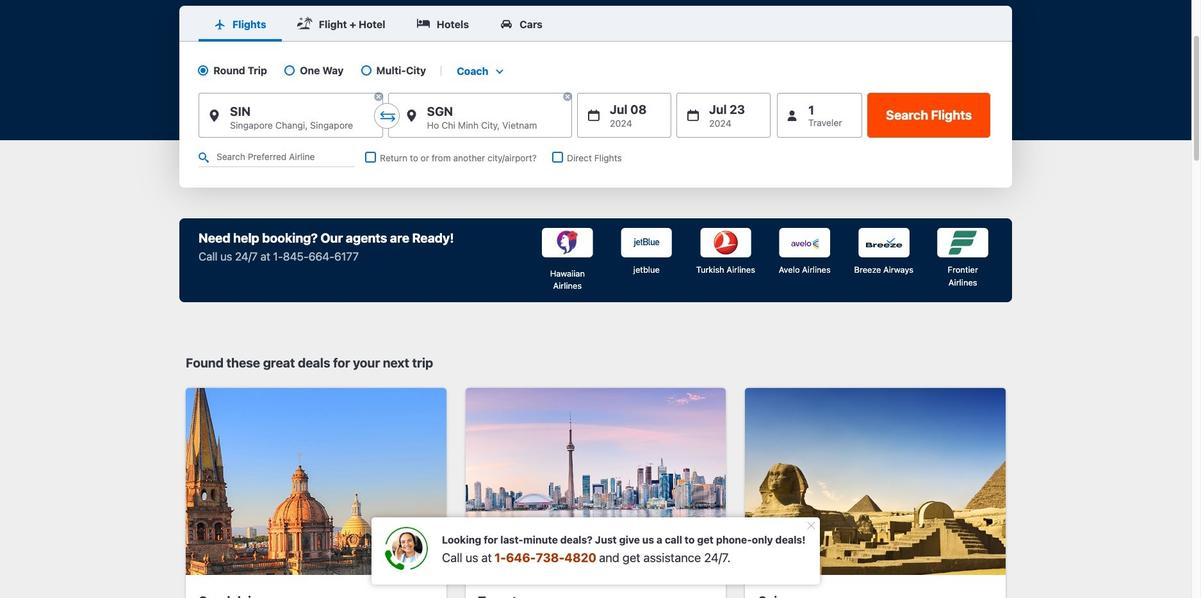 Task type: describe. For each thing, give the bounding box(es) containing it.
2 clear field image from the left
[[563, 92, 573, 102]]

this image is for guadalajara city image
[[186, 388, 446, 576]]

this image is for toronto city image
[[466, 388, 726, 576]]

6 srt airline image from the left
[[938, 228, 989, 258]]

3 srt airline image from the left
[[700, 228, 751, 258]]

search image
[[199, 153, 209, 163]]

1 clear field image from the left
[[373, 92, 384, 102]]



Task type: vqa. For each thing, say whether or not it's contained in the screenshot.
This image is for Cairo City on the right of the page
yes



Task type: locate. For each thing, give the bounding box(es) containing it.
2 srt airline image from the left
[[621, 228, 672, 258]]

1 srt airline image from the left
[[542, 228, 593, 258]]

call us at1-646-738-4820 image
[[384, 527, 428, 571]]

this image is for cairo city image
[[745, 388, 1006, 576]]

search widget tabs tab list
[[179, 6, 1012, 42]]

0 horizontal spatial clear field image
[[373, 92, 384, 102]]

4 srt airline image from the left
[[779, 228, 831, 258]]

None field
[[452, 64, 507, 77]]

None button
[[868, 93, 991, 138]]

1 horizontal spatial clear field image
[[563, 92, 573, 102]]

Search Preferred Airline text field
[[199, 148, 355, 167]]

5 srt airline image from the left
[[858, 228, 910, 258]]

clear field image
[[373, 92, 384, 102], [563, 92, 573, 102]]

srt airline image
[[542, 228, 593, 258], [621, 228, 672, 258], [700, 228, 751, 258], [779, 228, 831, 258], [858, 228, 910, 258], [938, 228, 989, 258]]

form
[[179, 6, 1012, 188]]



